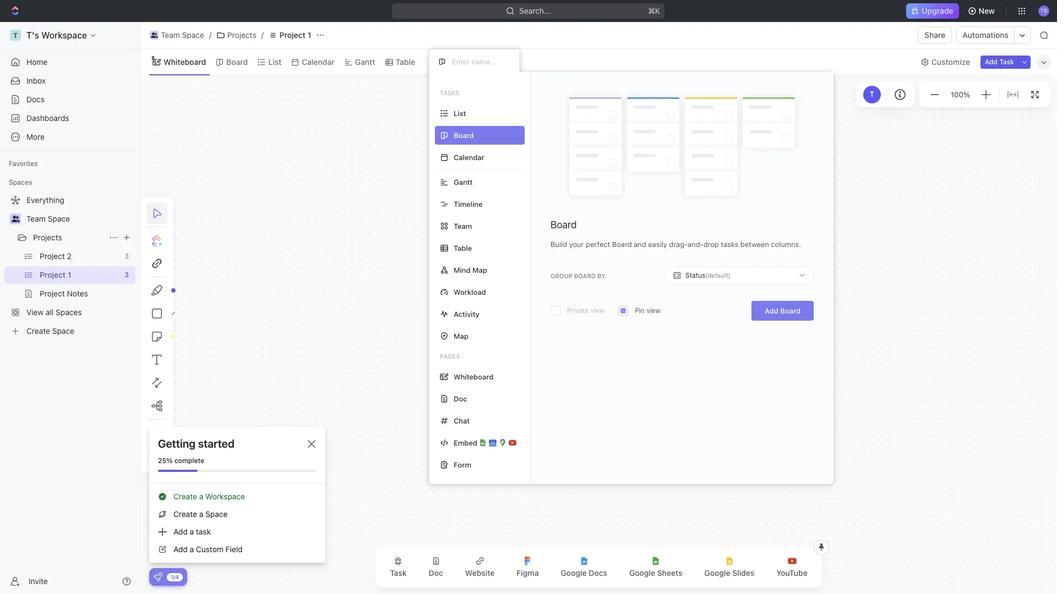 Task type: locate. For each thing, give the bounding box(es) containing it.
1 vertical spatial projects
[[33, 233, 62, 242]]

1 vertical spatial team space
[[26, 214, 70, 224]]

calendar up timeline
[[454, 153, 485, 162]]

task down automations button
[[1000, 58, 1015, 66]]

0 vertical spatial map
[[473, 266, 487, 275]]

0 horizontal spatial projects
[[33, 233, 62, 242]]

0 horizontal spatial gantt
[[355, 57, 375, 66]]

view right private
[[591, 307, 605, 315]]

space inside tree
[[48, 214, 70, 224]]

customize
[[932, 57, 971, 66]]

list down tasks
[[454, 109, 466, 118]]

list down 'project 1' link
[[268, 57, 282, 66]]

0 horizontal spatial team
[[26, 214, 46, 224]]

a for workspace
[[199, 492, 203, 502]]

(default)
[[706, 272, 731, 279]]

build your perfect board and easily drag-and-drop tasks between columns.
[[551, 240, 802, 249]]

100%
[[951, 90, 971, 99]]

share button
[[918, 26, 953, 44]]

create
[[174, 492, 197, 502], [174, 510, 197, 519]]

table right gantt link
[[396, 57, 415, 66]]

team space up whiteboard link
[[161, 30, 204, 40]]

spaces
[[9, 178, 32, 187]]

2 horizontal spatial team
[[454, 222, 472, 231]]

0 horizontal spatial whiteboard
[[164, 57, 206, 66]]

0 vertical spatial team space link
[[147, 29, 207, 42]]

youtube button
[[768, 551, 817, 585]]

automations
[[963, 30, 1009, 40]]

task inside button
[[1000, 58, 1015, 66]]

inbox link
[[4, 72, 136, 90]]

1/4
[[171, 574, 179, 581]]

a for task
[[190, 528, 194, 537]]

doc up chat
[[454, 395, 467, 403]]

1 create from the top
[[174, 492, 197, 502]]

0 horizontal spatial team space
[[26, 214, 70, 224]]

website button
[[457, 551, 504, 585]]

user group image
[[151, 33, 158, 38]]

activity
[[454, 310, 480, 319]]

0 horizontal spatial calendar
[[302, 57, 335, 66]]

0 vertical spatial doc
[[454, 395, 467, 403]]

pin
[[635, 307, 645, 315]]

0 horizontal spatial team space link
[[26, 210, 133, 228]]

0 vertical spatial docs
[[26, 95, 45, 104]]

/
[[209, 30, 211, 40], [261, 30, 264, 40]]

figma
[[517, 569, 539, 578]]

google right figma
[[561, 569, 587, 578]]

1 vertical spatial team space link
[[26, 210, 133, 228]]

1 vertical spatial calendar
[[454, 153, 485, 162]]

0 horizontal spatial space
[[48, 214, 70, 224]]

1 google from the left
[[561, 569, 587, 578]]

space down 'create a workspace'
[[206, 510, 228, 519]]

team inside tree
[[26, 214, 46, 224]]

0 horizontal spatial projects link
[[33, 229, 105, 247]]

1 horizontal spatial view
[[647, 307, 661, 315]]

1 vertical spatial task
[[390, 569, 407, 578]]

customize button
[[918, 54, 974, 70]]

team down timeline
[[454, 222, 472, 231]]

1 horizontal spatial calendar
[[454, 153, 485, 162]]

1 vertical spatial doc
[[429, 569, 443, 578]]

perfect
[[586, 240, 610, 249]]

space up whiteboard link
[[182, 30, 204, 40]]

gantt left table link
[[355, 57, 375, 66]]

doc right task button
[[429, 569, 443, 578]]

2 view from the left
[[647, 307, 661, 315]]

by:
[[598, 272, 607, 280]]

1 vertical spatial map
[[454, 332, 469, 341]]

tree inside sidebar 'navigation'
[[4, 192, 136, 340]]

google slides
[[705, 569, 755, 578]]

project 1 link
[[266, 29, 314, 42]]

projects
[[227, 30, 257, 40], [33, 233, 62, 242]]

0 vertical spatial calendar
[[302, 57, 335, 66]]

sidebar navigation
[[0, 22, 140, 595]]

view right pin
[[647, 307, 661, 315]]

0 vertical spatial task
[[1000, 58, 1015, 66]]

list
[[268, 57, 282, 66], [454, 109, 466, 118]]

a up create a space
[[199, 492, 203, 502]]

1 vertical spatial gantt
[[454, 178, 473, 186]]

whiteboard down pages
[[454, 373, 494, 381]]

google for google slides
[[705, 569, 731, 578]]

dashboards
[[26, 113, 69, 123]]

1 horizontal spatial google
[[630, 569, 656, 578]]

1 horizontal spatial docs
[[589, 569, 608, 578]]

team space
[[161, 30, 204, 40], [26, 214, 70, 224]]

mind map
[[454, 266, 487, 275]]

1 view from the left
[[591, 307, 605, 315]]

home link
[[4, 53, 136, 71]]

doc button
[[420, 551, 452, 585]]

0 vertical spatial table
[[396, 57, 415, 66]]

2 horizontal spatial google
[[705, 569, 731, 578]]

doc inside button
[[429, 569, 443, 578]]

team right user group image
[[26, 214, 46, 224]]

0 vertical spatial gantt
[[355, 57, 375, 66]]

task left doc button on the bottom left
[[390, 569, 407, 578]]

and-
[[688, 240, 704, 249]]

0 vertical spatial space
[[182, 30, 204, 40]]

project
[[280, 30, 306, 40]]

0 vertical spatial team space
[[161, 30, 204, 40]]

1 vertical spatial docs
[[589, 569, 608, 578]]

0 horizontal spatial view
[[591, 307, 605, 315]]

0 vertical spatial projects
[[227, 30, 257, 40]]

1 vertical spatial table
[[454, 244, 472, 253]]

1 horizontal spatial /
[[261, 30, 264, 40]]

0 vertical spatial list
[[268, 57, 282, 66]]

slides
[[733, 569, 755, 578]]

1 horizontal spatial list
[[454, 109, 466, 118]]

tree containing team space
[[4, 192, 136, 340]]

getting started
[[158, 438, 235, 451]]

view for pin view
[[647, 307, 661, 315]]

a left task
[[190, 528, 194, 537]]

view
[[591, 307, 605, 315], [647, 307, 661, 315]]

create up create a space
[[174, 492, 197, 502]]

table
[[396, 57, 415, 66], [454, 244, 472, 253]]

invite
[[29, 577, 48, 586]]

0 horizontal spatial docs
[[26, 95, 45, 104]]

a down add a task
[[190, 545, 194, 555]]

whiteboard left board link
[[164, 57, 206, 66]]

25% complete
[[158, 457, 204, 465]]

1 horizontal spatial team
[[161, 30, 180, 40]]

team right user group icon
[[161, 30, 180, 40]]

tree
[[4, 192, 136, 340]]

status
[[686, 272, 706, 280]]

add for add task
[[986, 58, 998, 66]]

create a space
[[174, 510, 228, 519]]

add task button
[[981, 55, 1019, 69]]

1 horizontal spatial projects link
[[214, 29, 259, 42]]

google left sheets
[[630, 569, 656, 578]]

create up add a task
[[174, 510, 197, 519]]

calendar link
[[300, 54, 335, 70]]

0 horizontal spatial task
[[390, 569, 407, 578]]

gantt up timeline
[[454, 178, 473, 186]]

2 horizontal spatial space
[[206, 510, 228, 519]]

whiteboard
[[164, 57, 206, 66], [454, 373, 494, 381]]

0 vertical spatial create
[[174, 492, 197, 502]]

calendar down 1
[[302, 57, 335, 66]]

onboarding checklist button image
[[154, 573, 163, 582]]

1 horizontal spatial map
[[473, 266, 487, 275]]

1 horizontal spatial whiteboard
[[454, 373, 494, 381]]

a
[[199, 492, 203, 502], [199, 510, 203, 519], [190, 528, 194, 537], [190, 545, 194, 555]]

map
[[473, 266, 487, 275], [454, 332, 469, 341]]

a up task
[[199, 510, 203, 519]]

view for private view
[[591, 307, 605, 315]]

view
[[443, 57, 461, 66]]

1 horizontal spatial team space link
[[147, 29, 207, 42]]

map down activity at bottom left
[[454, 332, 469, 341]]

add for add a custom field
[[174, 545, 188, 555]]

getting
[[158, 438, 196, 451]]

and
[[634, 240, 647, 249]]

1 vertical spatial create
[[174, 510, 197, 519]]

board
[[226, 57, 248, 66], [551, 219, 577, 231], [612, 240, 632, 249], [781, 307, 801, 316]]

task
[[1000, 58, 1015, 66], [390, 569, 407, 578]]

add inside button
[[986, 58, 998, 66]]

0 horizontal spatial doc
[[429, 569, 443, 578]]

1
[[308, 30, 311, 40]]

google left slides
[[705, 569, 731, 578]]

tasks
[[440, 89, 460, 96]]

1 vertical spatial space
[[48, 214, 70, 224]]

0 horizontal spatial google
[[561, 569, 587, 578]]

1 vertical spatial list
[[454, 109, 466, 118]]

1 horizontal spatial task
[[1000, 58, 1015, 66]]

calendar
[[302, 57, 335, 66], [454, 153, 485, 162]]

space right user group image
[[48, 214, 70, 224]]

view button
[[429, 49, 465, 75]]

youtube
[[777, 569, 808, 578]]

field
[[226, 545, 243, 555]]

create for create a workspace
[[174, 492, 197, 502]]

1 horizontal spatial space
[[182, 30, 204, 40]]

3 google from the left
[[705, 569, 731, 578]]

1 vertical spatial projects link
[[33, 229, 105, 247]]

user group image
[[11, 216, 20, 223]]

docs inside button
[[589, 569, 608, 578]]

space
[[182, 30, 204, 40], [48, 214, 70, 224], [206, 510, 228, 519]]

map right mind
[[473, 266, 487, 275]]

table up mind
[[454, 244, 472, 253]]

0 horizontal spatial /
[[209, 30, 211, 40]]

google for google sheets
[[630, 569, 656, 578]]

team space right user group image
[[26, 214, 70, 224]]

0 vertical spatial whiteboard
[[164, 57, 206, 66]]

2 create from the top
[[174, 510, 197, 519]]

2 google from the left
[[630, 569, 656, 578]]



Task type: vqa. For each thing, say whether or not it's contained in the screenshot.
"Tasks"
yes



Task type: describe. For each thing, give the bounding box(es) containing it.
form
[[454, 461, 472, 470]]

new button
[[964, 2, 1002, 20]]

view button
[[429, 54, 465, 70]]

group
[[551, 272, 573, 280]]

task inside button
[[390, 569, 407, 578]]

google sheets
[[630, 569, 683, 578]]

onboarding checklist button element
[[154, 573, 163, 582]]

drag-
[[669, 240, 688, 249]]

group board by:
[[551, 272, 607, 280]]

pages
[[440, 353, 460, 360]]

close image
[[308, 441, 316, 448]]

started
[[198, 438, 235, 451]]

inbox
[[26, 76, 46, 85]]

2 vertical spatial space
[[206, 510, 228, 519]]

projects inside sidebar 'navigation'
[[33, 233, 62, 242]]

project 1
[[280, 30, 311, 40]]

google for google docs
[[561, 569, 587, 578]]

pin view
[[635, 307, 661, 315]]

create a workspace
[[174, 492, 245, 502]]

1 vertical spatial whiteboard
[[454, 373, 494, 381]]

25%
[[158, 457, 173, 465]]

table link
[[394, 54, 415, 70]]

upgrade
[[922, 6, 954, 15]]

sheets
[[658, 569, 683, 578]]

board
[[574, 272, 596, 280]]

0 horizontal spatial map
[[454, 332, 469, 341]]

workload
[[454, 288, 486, 297]]

1 horizontal spatial gantt
[[454, 178, 473, 186]]

add a custom field
[[174, 545, 243, 555]]

dashboards link
[[4, 110, 136, 127]]

add task
[[986, 58, 1015, 66]]

2 / from the left
[[261, 30, 264, 40]]

new
[[979, 6, 995, 15]]

1 horizontal spatial team space
[[161, 30, 204, 40]]

chat
[[454, 417, 470, 426]]

your
[[569, 240, 584, 249]]

upgrade link
[[907, 3, 959, 19]]

0 horizontal spatial table
[[396, 57, 415, 66]]

timeline
[[454, 200, 483, 208]]

google slides button
[[696, 551, 764, 585]]

home
[[26, 57, 48, 67]]

task
[[196, 528, 211, 537]]

a for custom
[[190, 545, 194, 555]]

favorites
[[9, 160, 38, 168]]

1 horizontal spatial doc
[[454, 395, 467, 403]]

between
[[741, 240, 769, 249]]

google docs button
[[552, 551, 616, 585]]

tasks
[[721, 240, 739, 249]]

1 / from the left
[[209, 30, 211, 40]]

build
[[551, 240, 568, 249]]

easily
[[648, 240, 668, 249]]

mind
[[454, 266, 471, 275]]

columns.
[[771, 240, 802, 249]]

100% button
[[949, 88, 973, 101]]

0 horizontal spatial list
[[268, 57, 282, 66]]

board link
[[224, 54, 248, 70]]

share
[[925, 30, 946, 40]]

embed
[[454, 439, 478, 448]]

1 horizontal spatial projects
[[227, 30, 257, 40]]

create for create a space
[[174, 510, 197, 519]]

Enter name... field
[[451, 57, 511, 67]]

drop
[[704, 240, 719, 249]]

0 vertical spatial projects link
[[214, 29, 259, 42]]

workspace
[[206, 492, 245, 502]]

team space link inside tree
[[26, 210, 133, 228]]

1 horizontal spatial table
[[454, 244, 472, 253]]

add for add board
[[765, 307, 779, 316]]

add a task
[[174, 528, 211, 537]]

figma button
[[508, 551, 548, 585]]

google docs
[[561, 569, 608, 578]]

complete
[[175, 457, 204, 465]]

docs link
[[4, 91, 136, 109]]

task button
[[381, 551, 416, 585]]

team space inside sidebar 'navigation'
[[26, 214, 70, 224]]

automations button
[[958, 27, 1015, 44]]

add for add a task
[[174, 528, 188, 537]]

private
[[567, 307, 589, 315]]

search...
[[520, 6, 551, 15]]

google sheets button
[[621, 551, 692, 585]]

favorites button
[[4, 158, 42, 171]]

docs inside sidebar 'navigation'
[[26, 95, 45, 104]]

a for space
[[199, 510, 203, 519]]

⌘k
[[649, 6, 661, 15]]

list link
[[266, 54, 282, 70]]

status (default)
[[686, 272, 731, 280]]

whiteboard link
[[161, 54, 206, 70]]

website
[[465, 569, 495, 578]]

add board
[[765, 307, 801, 316]]

gantt link
[[353, 54, 375, 70]]

private view
[[567, 307, 605, 315]]



